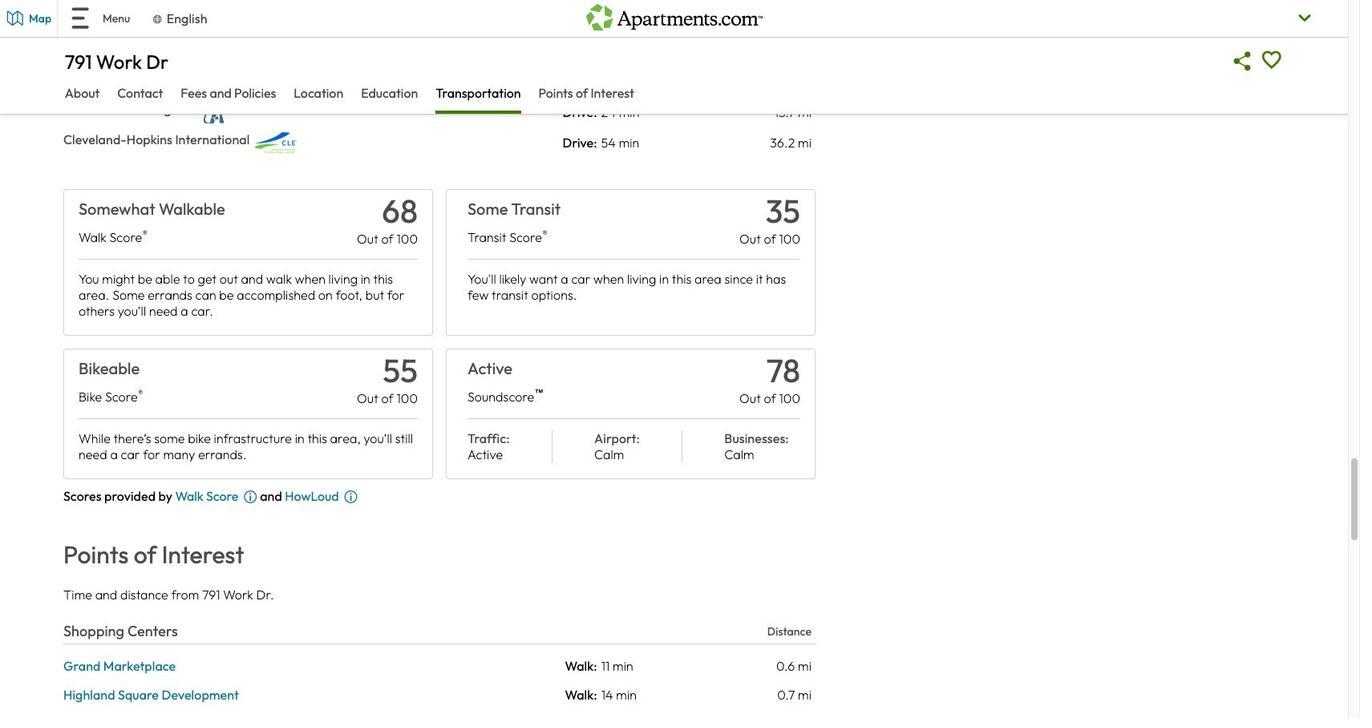 Task type: locate. For each thing, give the bounding box(es) containing it.
1 vertical spatial greater cleveland regional transit authority rapid transit image
[[107, 28, 129, 50]]

cleveland hopkins international image
[[254, 131, 298, 154]]

greater cleveland regional transit authority rapid transit image
[[127, 0, 150, 20], [107, 28, 129, 50]]

0 vertical spatial greater cleveland regional transit authority rapid transit image
[[127, 0, 150, 20]]

apartments.com logo image
[[586, 0, 762, 31]]



Task type: vqa. For each thing, say whether or not it's contained in the screenshot.
Greater Cleveland Regional Transit Authority Rapid Transit icon
yes



Task type: describe. For each thing, give the bounding box(es) containing it.
akron-canton regional image
[[203, 101, 225, 123]]

share listing image
[[1228, 47, 1257, 75]]



